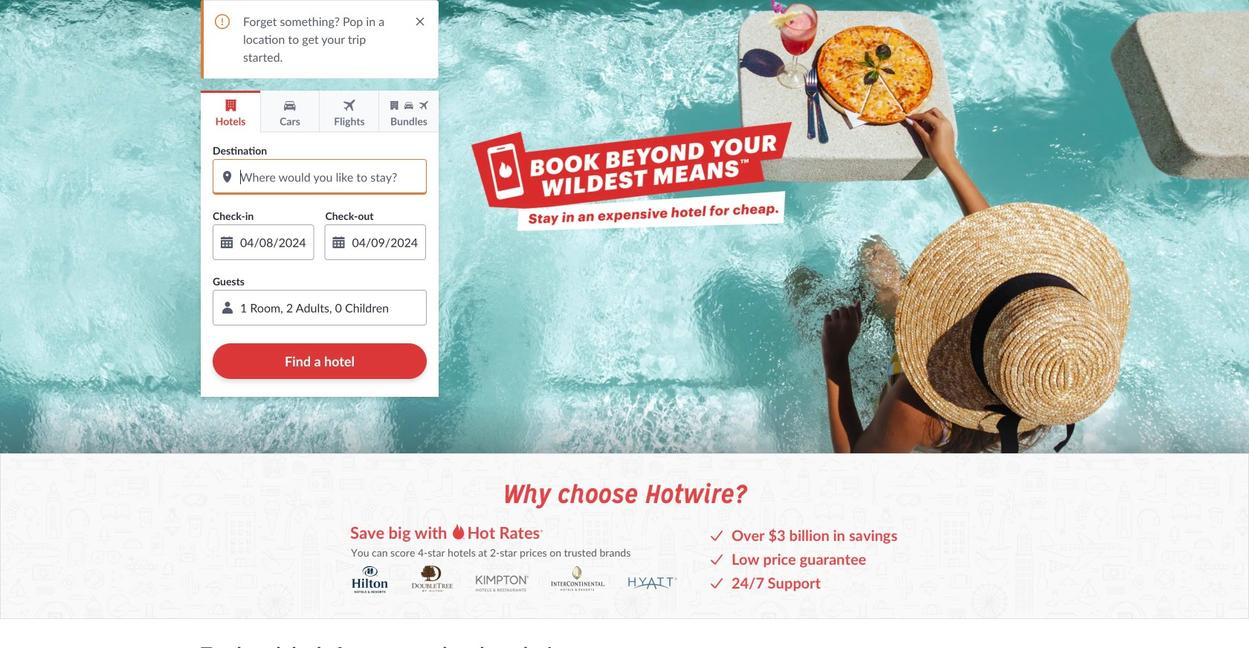 Task type: describe. For each thing, give the bounding box(es) containing it.
Check in date expanded. Choose a date from the table below. Tab into the table and use the arrow keys for navigation. text field
[[213, 225, 314, 260]]

Where would you like to stay? text field
[[213, 159, 427, 195]]



Task type: locate. For each thing, give the bounding box(es) containing it.
alert
[[201, 0, 439, 79]]

None text field
[[325, 225, 426, 260]]

application
[[213, 290, 427, 326]]



Task type: vqa. For each thing, say whether or not it's contained in the screenshot.
Check in date expanded. Choose a date from the table below. Tab into the table and use the arrow keys for navigation. text field
yes



